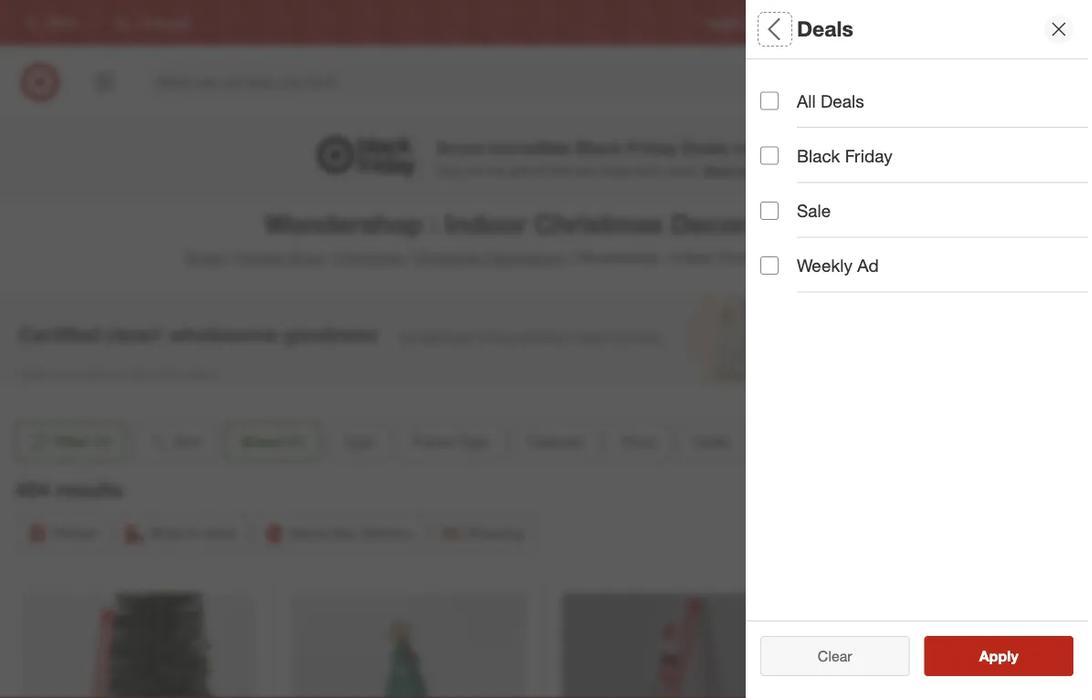 Task type: describe. For each thing, give the bounding box(es) containing it.
brand wondershop
[[761, 136, 834, 175]]

weekly ad link
[[778, 15, 830, 31]]

in
[[188, 525, 199, 543]]

same day delivery
[[289, 525, 413, 543]]

same day delivery button
[[256, 514, 425, 554]]

sale
[[797, 200, 831, 221]]

same
[[289, 525, 327, 543]]

deals inside score incredible black friday deals now save on top gifts & find new deals each week. start saving
[[682, 137, 729, 158]]

apply
[[980, 648, 1019, 665]]

0 horizontal spatial features button
[[512, 422, 599, 462]]

find
[[549, 162, 570, 178]]

deals inside button
[[694, 433, 731, 451]]

What can we help you find? suggestions appear below search field
[[146, 62, 858, 102]]

christmas link
[[336, 249, 403, 267]]

saving
[[738, 162, 777, 178]]

apply button
[[925, 637, 1074, 677]]

0 vertical spatial frame type button
[[761, 187, 1089, 251]]

clear all button
[[761, 637, 910, 677]]

shop in store button
[[115, 514, 248, 554]]

filters
[[792, 16, 849, 42]]

day
[[331, 525, 356, 543]]

on
[[468, 162, 483, 178]]

stores
[[1046, 16, 1078, 30]]

brand (1)
[[241, 433, 304, 451]]

brand for brand (1)
[[241, 433, 283, 451]]

1 vertical spatial :
[[664, 249, 668, 267]]

christmas decorations link
[[415, 249, 565, 267]]

start
[[704, 162, 734, 178]]

christmas down sale option
[[719, 249, 785, 267]]

find
[[1022, 16, 1043, 30]]

Black Friday checkbox
[[761, 147, 779, 165]]

see
[[961, 648, 987, 665]]

features button inside all filters 'dialog'
[[761, 251, 1089, 315]]

holiday
[[236, 249, 285, 267]]

0 vertical spatial indoor
[[445, 207, 527, 240]]

deals
[[601, 162, 632, 178]]

all filters dialog
[[746, 0, 1089, 699]]

0 horizontal spatial type button
[[328, 422, 390, 462]]

(1) for filter (1)
[[94, 433, 111, 451]]

features inside all filters 'dialog'
[[761, 270, 833, 291]]

(454)
[[872, 249, 904, 267]]

clear for clear all
[[809, 648, 844, 665]]

find stores link
[[1022, 15, 1078, 31]]

deals up black friday
[[821, 90, 865, 111]]

black inside score incredible black friday deals now save on top gifts & find new deals each week. start saving
[[576, 137, 622, 158]]

all for all filters
[[761, 16, 786, 42]]

see results button
[[925, 637, 1074, 677]]

0 vertical spatial weekly ad
[[778, 16, 830, 30]]

each
[[635, 162, 663, 178]]

pickup button
[[18, 514, 108, 554]]

1 horizontal spatial indoor
[[672, 249, 715, 267]]

price button
[[607, 422, 671, 462]]

registry
[[708, 16, 749, 30]]

decorations down sale
[[789, 249, 868, 267]]

top
[[486, 162, 505, 178]]

target link
[[184, 249, 224, 267]]

score
[[437, 137, 485, 158]]

friday inside deals dialog
[[845, 145, 893, 166]]

shop inside shop in store button
[[149, 525, 184, 543]]

sort
[[174, 433, 202, 451]]

weekly inside weekly ad link
[[778, 16, 813, 30]]

christmas right the christmas link
[[415, 249, 482, 267]]

All Deals checkbox
[[761, 92, 779, 110]]

shop in store
[[149, 525, 236, 543]]

1 vertical spatial frame type
[[413, 433, 489, 451]]

new
[[574, 162, 597, 178]]

454
[[15, 477, 50, 502]]



Task type: vqa. For each thing, say whether or not it's contained in the screenshot.
"stock" associated with $1.49
no



Task type: locate. For each thing, give the bounding box(es) containing it.
:
[[430, 207, 438, 240], [664, 249, 668, 267]]

black up new
[[576, 137, 622, 158]]

1 horizontal spatial friday
[[845, 145, 893, 166]]

large climbing santa decorative christmas figurine red - wondershop™ image
[[21, 594, 255, 699], [21, 594, 255, 699], [562, 594, 796, 699], [562, 594, 796, 699]]

brand right sort on the left bottom of the page
[[241, 433, 283, 451]]

shop right holiday
[[290, 249, 324, 267]]

store
[[203, 525, 236, 543]]

wondershop inside all filters 'dialog'
[[761, 159, 834, 175]]

1 horizontal spatial shop
[[290, 249, 324, 267]]

target
[[184, 249, 224, 267]]

black
[[576, 137, 622, 158], [797, 145, 841, 166]]

all
[[761, 16, 786, 42], [797, 90, 816, 111]]

deals button
[[678, 422, 746, 462]]

1 vertical spatial indoor
[[672, 249, 715, 267]]

weekly right weekly ad option
[[797, 255, 853, 276]]

0 horizontal spatial results
[[55, 477, 123, 502]]

shipping
[[466, 525, 524, 543]]

1 vertical spatial frame
[[413, 433, 454, 451]]

holiday shop link
[[236, 249, 324, 267]]

/ right target
[[228, 249, 233, 267]]

0 vertical spatial features button
[[761, 251, 1089, 315]]

clear inside deals dialog
[[818, 648, 853, 665]]

1 horizontal spatial (1)
[[287, 433, 304, 451]]

all right all deals checkbox
[[797, 90, 816, 111]]

/ right christmas decorations link
[[568, 249, 573, 267]]

4 / from the left
[[568, 249, 573, 267]]

clear inside all filters 'dialog'
[[809, 648, 844, 665]]

3 / from the left
[[407, 249, 411, 267]]

0 horizontal spatial brand
[[241, 433, 283, 451]]

1 horizontal spatial :
[[664, 249, 668, 267]]

clear for clear
[[818, 648, 853, 665]]

20" battery operated animated plush dancing christmas tree sculpture - wondershop™ green image
[[292, 594, 526, 699], [292, 594, 526, 699]]

1 horizontal spatial type button
[[761, 59, 1089, 123]]

shop left in
[[149, 525, 184, 543]]

1 horizontal spatial ad
[[858, 255, 879, 276]]

week.
[[667, 162, 700, 178]]

decorations
[[671, 207, 824, 240], [486, 249, 565, 267], [789, 249, 868, 267]]

frame type
[[761, 206, 856, 227], [413, 433, 489, 451]]

see results
[[961, 648, 1038, 665]]

weekly ad right registry
[[778, 16, 830, 30]]

features button
[[761, 251, 1089, 315], [512, 422, 599, 462]]

frame type button
[[761, 187, 1089, 251], [397, 422, 505, 462]]

: down week.
[[664, 249, 668, 267]]

deals up start at the right
[[682, 137, 729, 158]]

friday up each
[[627, 137, 677, 158]]

(1) inside button
[[94, 433, 111, 451]]

features left price
[[527, 433, 584, 451]]

indoor left weekly ad option
[[672, 249, 715, 267]]

454 results
[[15, 477, 123, 502]]

all for all deals
[[797, 90, 816, 111]]

price
[[622, 433, 656, 451]]

features
[[761, 270, 833, 291], [527, 433, 584, 451]]

1 vertical spatial features button
[[512, 422, 599, 462]]

now
[[734, 137, 768, 158]]

(1)
[[94, 433, 111, 451], [287, 433, 304, 451]]

wondershop up sale
[[761, 159, 834, 175]]

Weekly Ad checkbox
[[761, 257, 779, 275]]

1 horizontal spatial frame type
[[761, 206, 856, 227]]

1 horizontal spatial results
[[991, 648, 1038, 665]]

all deals
[[797, 90, 865, 111]]

0 horizontal spatial frame type
[[413, 433, 489, 451]]

features down sale
[[761, 270, 833, 291]]

2 clear from the left
[[818, 648, 853, 665]]

type
[[761, 78, 799, 99], [817, 206, 856, 227], [343, 433, 375, 451], [458, 433, 489, 451]]

0 horizontal spatial frame
[[413, 433, 454, 451]]

0 horizontal spatial friday
[[627, 137, 677, 158]]

1 horizontal spatial features
[[761, 270, 833, 291]]

ad
[[816, 16, 830, 30], [858, 255, 879, 276]]

type button
[[761, 59, 1089, 123], [328, 422, 390, 462]]

advertisement region
[[0, 294, 1089, 384]]

1 vertical spatial results
[[991, 648, 1038, 665]]

sort button
[[133, 422, 218, 462]]

0 vertical spatial type button
[[761, 59, 1089, 123]]

results up 'pickup'
[[55, 477, 123, 502]]

find stores
[[1022, 16, 1078, 30]]

shop inside wondershop : indoor christmas decorations target / holiday shop / christmas / christmas decorations / wondershop : indoor christmas decorations (454)
[[290, 249, 324, 267]]

decorations up the "advertisement" region
[[486, 249, 565, 267]]

1 horizontal spatial black
[[797, 145, 841, 166]]

wondershop up the christmas link
[[264, 207, 423, 240]]

deals right price
[[694, 433, 731, 451]]

0 horizontal spatial (1)
[[94, 433, 111, 451]]

wondershop down deals
[[577, 249, 660, 267]]

registry link
[[708, 15, 749, 31]]

ad inside deals dialog
[[858, 255, 879, 276]]

0 horizontal spatial indoor
[[445, 207, 527, 240]]

2 horizontal spatial wondershop
[[761, 159, 834, 175]]

1 horizontal spatial all
[[797, 90, 816, 111]]

indoor up christmas decorations link
[[445, 207, 527, 240]]

1 vertical spatial weekly
[[797, 255, 853, 276]]

results right see
[[991, 648, 1038, 665]]

friday down 'all deals'
[[845, 145, 893, 166]]

weekly inside deals dialog
[[797, 255, 853, 276]]

3pc fabric gnome christmas figurine set - wondershop™ white/red image
[[833, 594, 1067, 699], [833, 594, 1067, 699]]

christmas
[[534, 207, 664, 240], [336, 249, 403, 267], [415, 249, 482, 267], [719, 249, 785, 267]]

1 vertical spatial brand
[[241, 433, 283, 451]]

1 clear from the left
[[809, 648, 844, 665]]

results for see results
[[991, 648, 1038, 665]]

brand
[[761, 136, 811, 157], [241, 433, 283, 451]]

1 horizontal spatial frame type button
[[761, 187, 1089, 251]]

all
[[848, 648, 862, 665]]

0 vertical spatial frame
[[761, 206, 813, 227]]

wondershop : indoor christmas decorations target / holiday shop / christmas / christmas decorations / wondershop : indoor christmas decorations (454)
[[184, 207, 904, 267]]

deals up 'all deals'
[[797, 16, 854, 42]]

2 (1) from the left
[[287, 433, 304, 451]]

0 vertical spatial weekly
[[778, 16, 813, 30]]

all filters
[[761, 16, 849, 42]]

0 horizontal spatial features
[[527, 433, 584, 451]]

0 vertical spatial wondershop
[[761, 159, 834, 175]]

brand for brand wondershop
[[761, 136, 811, 157]]

indoor
[[445, 207, 527, 240], [672, 249, 715, 267]]

results
[[55, 477, 123, 502], [991, 648, 1038, 665]]

save
[[437, 162, 465, 178]]

filter (1)
[[55, 433, 111, 451]]

brand up the saving
[[761, 136, 811, 157]]

filter (1) button
[[15, 422, 126, 462]]

christmas right holiday shop link
[[336, 249, 403, 267]]

frame inside all filters 'dialog'
[[761, 206, 813, 227]]

0 vertical spatial results
[[55, 477, 123, 502]]

weekly ad
[[778, 16, 830, 30], [797, 255, 879, 276]]

frame type inside all filters 'dialog'
[[761, 206, 856, 227]]

deals
[[797, 16, 854, 42], [821, 90, 865, 111], [682, 137, 729, 158], [694, 433, 731, 451]]

deals dialog
[[746, 0, 1089, 699]]

0 horizontal spatial :
[[430, 207, 438, 240]]

all inside all filters 'dialog'
[[761, 16, 786, 42]]

0 horizontal spatial all
[[761, 16, 786, 42]]

1 vertical spatial ad
[[858, 255, 879, 276]]

1 vertical spatial features
[[527, 433, 584, 451]]

1 (1) from the left
[[94, 433, 111, 451]]

all right the registry link
[[761, 16, 786, 42]]

friday inside score incredible black friday deals now save on top gifts & find new deals each week. start saving
[[627, 137, 677, 158]]

/ left the christmas link
[[328, 249, 333, 267]]

1 horizontal spatial wondershop
[[577, 249, 660, 267]]

1 vertical spatial shop
[[149, 525, 184, 543]]

gifts
[[509, 162, 534, 178]]

shipping button
[[432, 514, 536, 554]]

0 vertical spatial brand
[[761, 136, 811, 157]]

christmas down new
[[534, 207, 664, 240]]

1 / from the left
[[228, 249, 233, 267]]

score incredible black friday deals now save on top gifts & find new deals each week. start saving
[[437, 137, 777, 178]]

1 horizontal spatial frame
[[761, 206, 813, 227]]

clear
[[809, 648, 844, 665], [818, 648, 853, 665]]

incredible
[[490, 137, 571, 158]]

shop
[[290, 249, 324, 267], [149, 525, 184, 543]]

decorations up weekly ad option
[[671, 207, 824, 240]]

2 / from the left
[[328, 249, 333, 267]]

1 horizontal spatial brand
[[761, 136, 811, 157]]

/ right the christmas link
[[407, 249, 411, 267]]

wondershop
[[761, 159, 834, 175], [264, 207, 423, 240], [577, 249, 660, 267]]

delivery
[[360, 525, 413, 543]]

friday
[[627, 137, 677, 158], [845, 145, 893, 166]]

results inside see results button
[[991, 648, 1038, 665]]

weekly ad inside deals dialog
[[797, 255, 879, 276]]

results for 454 results
[[55, 477, 123, 502]]

black inside deals dialog
[[797, 145, 841, 166]]

: down save
[[430, 207, 438, 240]]

Sale checkbox
[[761, 202, 779, 220]]

0 vertical spatial all
[[761, 16, 786, 42]]

1 vertical spatial weekly ad
[[797, 255, 879, 276]]

0 horizontal spatial black
[[576, 137, 622, 158]]

1 vertical spatial type button
[[328, 422, 390, 462]]

clear all
[[809, 648, 862, 665]]

0 horizontal spatial wondershop
[[264, 207, 423, 240]]

weekly ad down sale
[[797, 255, 879, 276]]

0 horizontal spatial shop
[[149, 525, 184, 543]]

clear button
[[761, 637, 910, 677]]

0 horizontal spatial frame type button
[[397, 422, 505, 462]]

frame
[[761, 206, 813, 227], [413, 433, 454, 451]]

2 vertical spatial wondershop
[[577, 249, 660, 267]]

&
[[537, 162, 545, 178]]

weekly
[[778, 16, 813, 30], [797, 255, 853, 276]]

black right black friday checkbox
[[797, 145, 841, 166]]

filter
[[55, 433, 90, 451]]

0 horizontal spatial ad
[[816, 16, 830, 30]]

1 vertical spatial frame type button
[[397, 422, 505, 462]]

1 horizontal spatial features button
[[761, 251, 1089, 315]]

weekly right registry
[[778, 16, 813, 30]]

black friday
[[797, 145, 893, 166]]

1 vertical spatial wondershop
[[264, 207, 423, 240]]

0 vertical spatial features
[[761, 270, 833, 291]]

1 vertical spatial all
[[797, 90, 816, 111]]

brand inside brand wondershop
[[761, 136, 811, 157]]

/
[[228, 249, 233, 267], [328, 249, 333, 267], [407, 249, 411, 267], [568, 249, 573, 267]]

0 vertical spatial frame type
[[761, 206, 856, 227]]

0 vertical spatial shop
[[290, 249, 324, 267]]

all inside deals dialog
[[797, 90, 816, 111]]

0 vertical spatial :
[[430, 207, 438, 240]]

(1) for brand (1)
[[287, 433, 304, 451]]

pickup
[[52, 525, 96, 543]]

0 vertical spatial ad
[[816, 16, 830, 30]]



